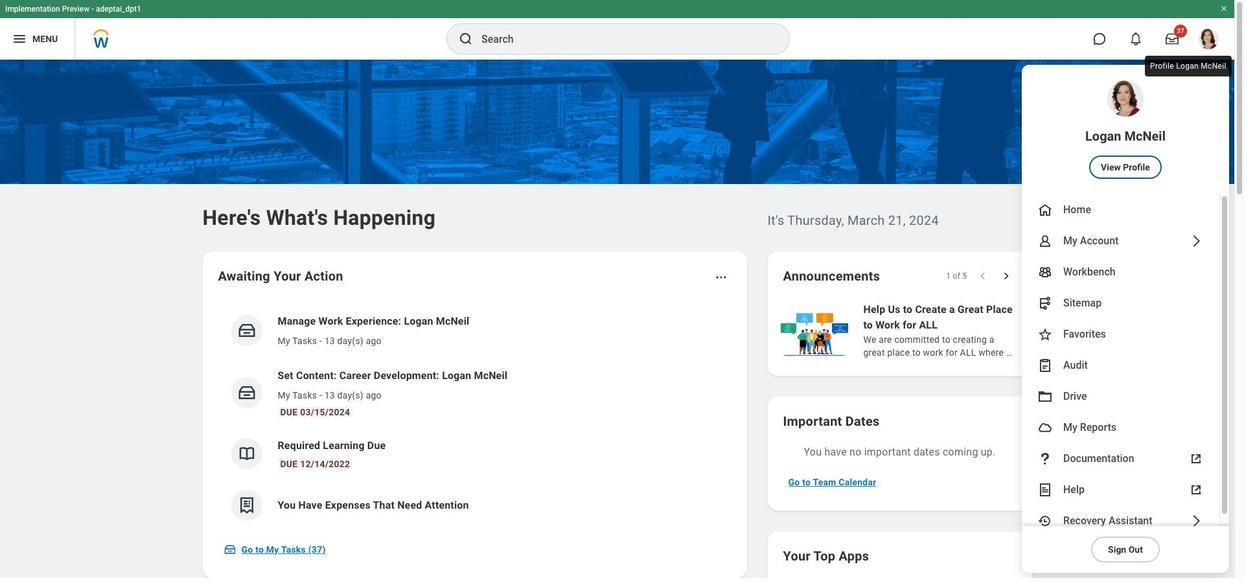 Task type: describe. For each thing, give the bounding box(es) containing it.
document image
[[1038, 482, 1054, 498]]

11 menu item from the top
[[1023, 475, 1220, 506]]

inbox image
[[237, 383, 256, 403]]

2 menu item from the top
[[1023, 195, 1220, 226]]

close environment banner image
[[1221, 5, 1229, 12]]

8 menu item from the top
[[1023, 381, 1220, 412]]

5 menu item from the top
[[1023, 288, 1220, 319]]

endpoints image
[[1038, 296, 1054, 311]]

ext link image for third menu item from the bottom of the page
[[1189, 451, 1205, 467]]

book open image
[[237, 444, 256, 464]]

12 menu item from the top
[[1023, 506, 1220, 537]]

chevron right small image
[[1000, 270, 1013, 283]]

1 horizontal spatial inbox image
[[237, 321, 256, 340]]

chevron right image
[[1189, 233, 1205, 249]]

folder open image
[[1038, 389, 1054, 405]]

7 menu item from the top
[[1023, 350, 1220, 381]]

justify image
[[12, 31, 27, 47]]

notifications large image
[[1130, 32, 1143, 45]]

6 menu item from the top
[[1023, 319, 1220, 350]]

1 vertical spatial inbox image
[[223, 543, 236, 556]]

user image
[[1038, 233, 1054, 249]]

question image
[[1038, 451, 1054, 467]]



Task type: locate. For each thing, give the bounding box(es) containing it.
tooltip
[[1143, 53, 1235, 79]]

chevron left small image
[[977, 270, 990, 283]]

status
[[947, 271, 968, 281]]

10 menu item from the top
[[1023, 444, 1220, 475]]

banner
[[0, 0, 1235, 573]]

0 horizontal spatial inbox image
[[223, 543, 236, 556]]

9 menu item from the top
[[1023, 412, 1220, 444]]

time image
[[1038, 514, 1054, 529]]

main content
[[0, 60, 1245, 578]]

3 menu item from the top
[[1023, 226, 1220, 257]]

contact card matrix manager image
[[1038, 265, 1054, 280]]

avatar image
[[1038, 420, 1054, 436]]

1 vertical spatial ext link image
[[1189, 482, 1205, 498]]

search image
[[458, 31, 474, 47]]

1 menu item from the top
[[1023, 65, 1230, 195]]

ext link image for 2nd menu item from the bottom
[[1189, 482, 1205, 498]]

1 ext link image from the top
[[1189, 451, 1205, 467]]

dashboard expenses image
[[237, 496, 256, 515]]

ext link image
[[1189, 451, 1205, 467], [1189, 482, 1205, 498]]

home image
[[1038, 202, 1054, 218]]

menu item
[[1023, 65, 1230, 195], [1023, 195, 1220, 226], [1023, 226, 1220, 257], [1023, 257, 1220, 288], [1023, 288, 1220, 319], [1023, 319, 1220, 350], [1023, 350, 1220, 381], [1023, 381, 1220, 412], [1023, 412, 1220, 444], [1023, 444, 1220, 475], [1023, 475, 1220, 506], [1023, 506, 1220, 537]]

chevron right image
[[1189, 514, 1205, 529]]

0 horizontal spatial list
[[218, 303, 732, 532]]

menu
[[1023, 65, 1230, 573]]

list
[[778, 301, 1245, 361], [218, 303, 732, 532]]

paste image
[[1038, 358, 1054, 373]]

inbox image
[[237, 321, 256, 340], [223, 543, 236, 556]]

4 menu item from the top
[[1023, 257, 1220, 288]]

2 ext link image from the top
[[1189, 482, 1205, 498]]

0 vertical spatial ext link image
[[1189, 451, 1205, 467]]

logan mcneil image
[[1199, 29, 1220, 49]]

inbox large image
[[1167, 32, 1179, 45]]

star image
[[1038, 327, 1054, 342]]

Search Workday  search field
[[482, 25, 763, 53]]

1 horizontal spatial list
[[778, 301, 1245, 361]]

0 vertical spatial inbox image
[[237, 321, 256, 340]]



Task type: vqa. For each thing, say whether or not it's contained in the screenshot.
justify image
yes



